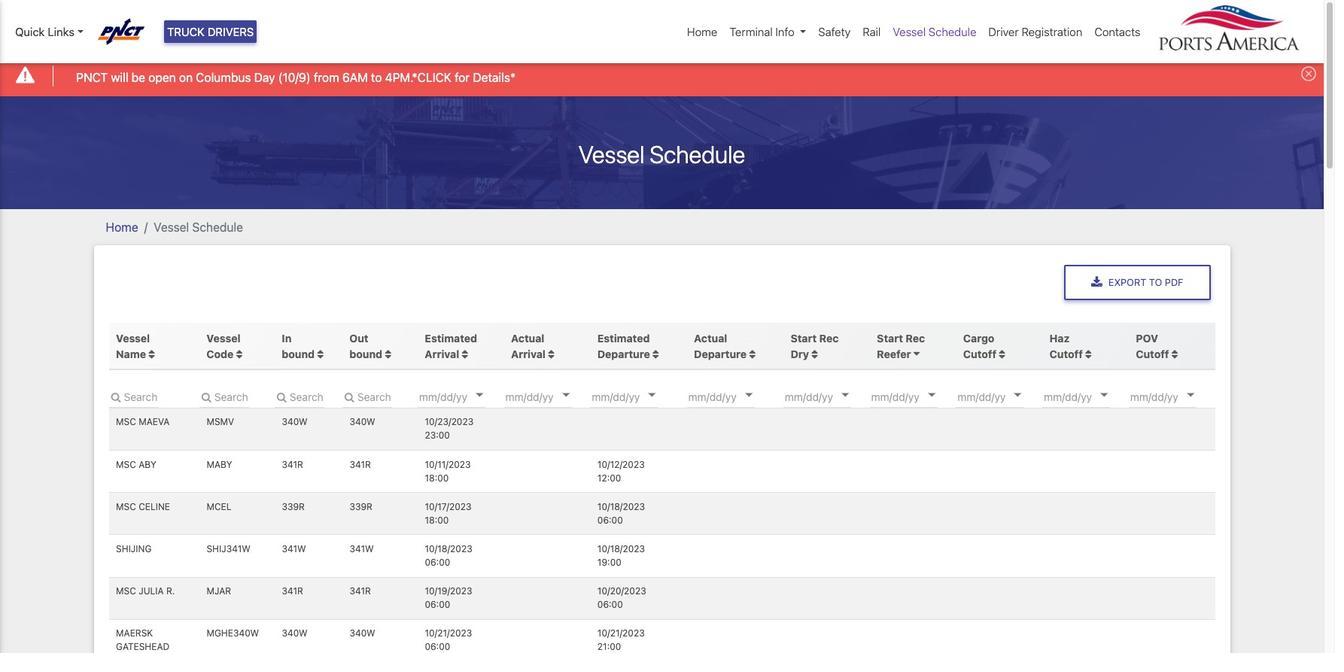 Task type: locate. For each thing, give the bounding box(es) containing it.
1 horizontal spatial rec
[[906, 332, 925, 345]]

2 open calendar image from the left
[[928, 394, 936, 397]]

actual inside actual arrival
[[511, 332, 545, 345]]

1 vertical spatial 10/18/2023 06:00
[[425, 544, 473, 568]]

10/18/2023 for 10/18/2023
[[598, 544, 645, 555]]

18:00 inside 10/17/2023 18:00
[[425, 515, 449, 526]]

10/21/2023 down 10/19/2023 06:00
[[425, 628, 472, 640]]

departure for estimated
[[598, 348, 650, 360]]

1 339r from the left
[[282, 501, 305, 513]]

10/18/2023 06:00
[[598, 501, 645, 526], [425, 544, 473, 568]]

18:00 down 10/17/2023
[[425, 515, 449, 526]]

1 horizontal spatial open calendar image
[[928, 394, 936, 397]]

mm/dd/yy field down estimated departure
[[590, 385, 681, 408]]

1 341w from the left
[[282, 544, 306, 555]]

pnct will be open on columbus day (10/9) from 6am to 4pm.*click for details* alert
[[0, 55, 1324, 96]]

0 horizontal spatial 341w
[[282, 544, 306, 555]]

terminal
[[730, 25, 773, 38]]

bound down the in
[[282, 348, 315, 360]]

pnct
[[76, 70, 108, 84]]

2 vertical spatial vessel schedule
[[154, 220, 243, 234]]

rail link
[[857, 17, 887, 46]]

1 horizontal spatial 10/18/2023 06:00
[[598, 501, 645, 526]]

1 10/21/2023 from the left
[[425, 628, 472, 640]]

2 horizontal spatial schedule
[[929, 25, 977, 38]]

name
[[116, 348, 146, 360]]

18:00 inside 10/11/2023 18:00
[[425, 473, 449, 484]]

1 vertical spatial schedule
[[650, 140, 745, 168]]

3 msc from the top
[[116, 501, 136, 513]]

10/17/2023 18:00
[[425, 501, 472, 526]]

0 vertical spatial schedule
[[929, 25, 977, 38]]

code
[[207, 348, 234, 360]]

arrival
[[425, 348, 459, 360], [511, 348, 546, 360]]

10/21/2023 up 21:00
[[598, 628, 645, 640]]

1 bound from the left
[[282, 348, 315, 360]]

1 horizontal spatial vessel schedule
[[579, 140, 745, 168]]

23:00
[[425, 430, 450, 442]]

start inside start rec dry
[[791, 332, 817, 345]]

msc for msc aby
[[116, 459, 136, 470]]

0 horizontal spatial open calendar image
[[649, 394, 656, 397]]

0 vertical spatial home link
[[681, 17, 724, 46]]

1 horizontal spatial arrival
[[511, 348, 546, 360]]

mm/dd/yy field down actual departure
[[687, 385, 777, 408]]

3 open calendar image from the left
[[745, 394, 753, 397]]

rec for start rec dry
[[820, 332, 839, 345]]

2 actual from the left
[[694, 332, 728, 345]]

mjar
[[207, 586, 231, 597]]

1 cutoff from the left
[[964, 348, 997, 360]]

0 horizontal spatial cutoff
[[964, 348, 997, 360]]

arrival inside "estimated arrival"
[[425, 348, 459, 360]]

msc left maeva
[[116, 417, 136, 428]]

1 18:00 from the top
[[425, 473, 449, 484]]

1 horizontal spatial estimated
[[598, 332, 650, 345]]

download image
[[1092, 277, 1103, 289]]

msmv
[[207, 417, 234, 428]]

2 estimated from the left
[[598, 332, 650, 345]]

0 horizontal spatial bound
[[282, 348, 315, 360]]

msc left celine
[[116, 501, 136, 513]]

estimated for departure
[[598, 332, 650, 345]]

cutoff down cargo
[[964, 348, 997, 360]]

1 horizontal spatial 339r
[[350, 501, 373, 513]]

open calendar image for second mm/dd/yy field from left
[[562, 394, 570, 397]]

start
[[791, 332, 817, 345], [877, 332, 903, 345]]

1 departure from the left
[[598, 348, 650, 360]]

estimated for arrival
[[425, 332, 477, 345]]

1 horizontal spatial actual
[[694, 332, 728, 345]]

shij341w
[[207, 544, 251, 555]]

340w
[[282, 417, 308, 428], [350, 417, 375, 428], [282, 628, 308, 640], [350, 628, 375, 640]]

0 horizontal spatial rec
[[820, 332, 839, 345]]

06:00 up 10/18/2023 19:00
[[598, 515, 623, 526]]

msc left julia
[[116, 586, 136, 597]]

mm/dd/yy field
[[418, 385, 508, 408], [504, 385, 594, 408], [590, 385, 681, 408], [687, 385, 777, 408], [784, 385, 874, 408], [870, 385, 960, 408], [956, 385, 1047, 408], [1043, 385, 1133, 408], [1129, 385, 1219, 408]]

18:00 down 10/11/2023
[[425, 473, 449, 484]]

21:00
[[598, 642, 621, 653]]

vessel code
[[207, 332, 241, 360]]

2 bound from the left
[[350, 348, 383, 360]]

departure
[[598, 348, 650, 360], [694, 348, 747, 360]]

driver
[[989, 25, 1019, 38]]

1 open calendar image from the left
[[649, 394, 656, 397]]

0 horizontal spatial start
[[791, 332, 817, 345]]

julia
[[139, 586, 164, 597]]

1 horizontal spatial home link
[[681, 17, 724, 46]]

pdf
[[1165, 277, 1184, 288]]

export
[[1109, 277, 1147, 288]]

1 msc from the top
[[116, 417, 136, 428]]

bound down out
[[350, 348, 383, 360]]

06:00 for 10/18/2023
[[425, 557, 450, 568]]

rec inside the start rec reefer
[[906, 332, 925, 345]]

1 open calendar image from the left
[[476, 394, 483, 397]]

1 horizontal spatial bound
[[350, 348, 383, 360]]

1 horizontal spatial 10/21/2023
[[598, 628, 645, 640]]

2 rec from the left
[[906, 332, 925, 345]]

0 horizontal spatial arrival
[[425, 348, 459, 360]]

9 mm/dd/yy field from the left
[[1129, 385, 1219, 408]]

6 open calendar image from the left
[[1187, 394, 1195, 397]]

home
[[687, 25, 718, 38], [106, 220, 138, 234]]

10/11/2023 18:00
[[425, 459, 471, 484]]

msc left aby
[[116, 459, 136, 470]]

1 horizontal spatial 341w
[[350, 544, 374, 555]]

vessel
[[893, 25, 926, 38], [579, 140, 645, 168], [154, 220, 189, 234], [116, 332, 150, 345], [207, 332, 241, 345]]

06:00 up 10/19/2023
[[425, 557, 450, 568]]

home link
[[681, 17, 724, 46], [106, 220, 138, 234]]

0 horizontal spatial estimated
[[425, 332, 477, 345]]

2 arrival from the left
[[511, 348, 546, 360]]

schedule
[[929, 25, 977, 38], [650, 140, 745, 168], [192, 220, 243, 234]]

6am
[[342, 70, 368, 84]]

0 vertical spatial home
[[687, 25, 718, 38]]

0 horizontal spatial home link
[[106, 220, 138, 234]]

open calendar image
[[476, 394, 483, 397], [562, 394, 570, 397], [745, 394, 753, 397], [842, 394, 849, 397], [1101, 394, 1108, 397], [1187, 394, 1195, 397]]

mm/dd/yy field down reefer
[[870, 385, 960, 408]]

bound inside the in bound
[[282, 348, 315, 360]]

06:00 down 10/20/2023
[[598, 599, 623, 611]]

mm/dd/yy field down dry
[[784, 385, 874, 408]]

cutoff for cargo
[[964, 348, 997, 360]]

2 18:00 from the top
[[425, 515, 449, 526]]

06:00 for 10/20/2023
[[425, 599, 450, 611]]

actual inside actual departure
[[694, 332, 728, 345]]

in
[[282, 332, 292, 345]]

2 339r from the left
[[350, 501, 373, 513]]

0 horizontal spatial 10/21/2023
[[425, 628, 472, 640]]

0 vertical spatial 10/18/2023 06:00
[[598, 501, 645, 526]]

1 mm/dd/yy field from the left
[[418, 385, 508, 408]]

cutoff down haz
[[1050, 348, 1083, 360]]

columbus
[[196, 70, 251, 84]]

3 cutoff from the left
[[1136, 348, 1170, 360]]

bound inside out bound
[[350, 348, 383, 360]]

06:00 down 10/19/2023
[[425, 599, 450, 611]]

0 horizontal spatial actual
[[511, 332, 545, 345]]

1 rec from the left
[[820, 332, 839, 345]]

on
[[179, 70, 193, 84]]

06:00 down 10/19/2023 06:00
[[425, 642, 450, 653]]

2 msc from the top
[[116, 459, 136, 470]]

1 start from the left
[[791, 332, 817, 345]]

export to pdf
[[1109, 277, 1184, 288]]

estimated departure
[[598, 332, 650, 360]]

5 mm/dd/yy field from the left
[[784, 385, 874, 408]]

10/18/2023 down 12:00
[[598, 501, 645, 513]]

1 horizontal spatial home
[[687, 25, 718, 38]]

0 vertical spatial 18:00
[[425, 473, 449, 484]]

to
[[371, 70, 382, 84]]

1 vertical spatial home link
[[106, 220, 138, 234]]

maby
[[207, 459, 232, 470]]

driver registration
[[989, 25, 1083, 38]]

339r
[[282, 501, 305, 513], [350, 501, 373, 513]]

2 10/21/2023 from the left
[[598, 628, 645, 640]]

1 vertical spatial 18:00
[[425, 515, 449, 526]]

1 estimated from the left
[[425, 332, 477, 345]]

2 horizontal spatial open calendar image
[[1015, 394, 1022, 397]]

10/21/2023 for 21:00
[[598, 628, 645, 640]]

1 horizontal spatial cutoff
[[1050, 348, 1083, 360]]

export to pdf link
[[1065, 265, 1211, 300]]

mm/dd/yy field down haz cutoff
[[1043, 385, 1133, 408]]

06:00 inside 10/19/2023 06:00
[[425, 599, 450, 611]]

start up dry
[[791, 332, 817, 345]]

start for dry
[[791, 332, 817, 345]]

mm/dd/yy field down actual arrival
[[504, 385, 594, 408]]

06:00 inside the 10/20/2023 06:00
[[598, 599, 623, 611]]

open calendar image for sixth mm/dd/yy field from the right
[[745, 394, 753, 397]]

cutoff for pov
[[1136, 348, 1170, 360]]

4pm.*click
[[385, 70, 452, 84]]

0 horizontal spatial schedule
[[192, 220, 243, 234]]

start inside the start rec reefer
[[877, 332, 903, 345]]

cutoff down pov
[[1136, 348, 1170, 360]]

to
[[1150, 277, 1163, 288]]

mm/dd/yy field down pov cutoff
[[1129, 385, 1219, 408]]

10/21/2023 for 06:00
[[425, 628, 472, 640]]

0 horizontal spatial vessel schedule
[[154, 220, 243, 234]]

open calendar image for ninth mm/dd/yy field from right
[[476, 394, 483, 397]]

1 actual from the left
[[511, 332, 545, 345]]

2 horizontal spatial vessel schedule
[[893, 25, 977, 38]]

open calendar image for fifth mm/dd/yy field from left
[[842, 394, 849, 397]]

contacts
[[1095, 25, 1141, 38]]

open calendar image
[[649, 394, 656, 397], [928, 394, 936, 397], [1015, 394, 1022, 397]]

10/18/2023
[[598, 501, 645, 513], [425, 544, 473, 555], [598, 544, 645, 555]]

2 start from the left
[[877, 332, 903, 345]]

mm/dd/yy field up 10/23/2023
[[418, 385, 508, 408]]

18:00
[[425, 473, 449, 484], [425, 515, 449, 526]]

10/18/2023 06:00 up 10/19/2023
[[425, 544, 473, 568]]

mm/dd/yy field down cargo cutoff
[[956, 385, 1047, 408]]

shijing
[[116, 544, 152, 555]]

actual for actual departure
[[694, 332, 728, 345]]

rec inside start rec dry
[[820, 332, 839, 345]]

1 vertical spatial vessel schedule
[[579, 140, 745, 168]]

1 horizontal spatial start
[[877, 332, 903, 345]]

start up reefer
[[877, 332, 903, 345]]

0 vertical spatial vessel schedule
[[893, 25, 977, 38]]

3 open calendar image from the left
[[1015, 394, 1022, 397]]

2 departure from the left
[[694, 348, 747, 360]]

mcel
[[207, 501, 231, 513]]

actual for actual arrival
[[511, 332, 545, 345]]

vessel schedule
[[893, 25, 977, 38], [579, 140, 745, 168], [154, 220, 243, 234]]

18:00 for 10/17/2023 18:00
[[425, 515, 449, 526]]

06:00 inside 10/21/2023 06:00
[[425, 642, 450, 653]]

2 341w from the left
[[350, 544, 374, 555]]

4 open calendar image from the left
[[842, 394, 849, 397]]

1 vertical spatial home
[[106, 220, 138, 234]]

341r
[[282, 459, 303, 470], [350, 459, 371, 470], [282, 586, 303, 597], [350, 586, 371, 597]]

2 horizontal spatial cutoff
[[1136, 348, 1170, 360]]

msc for msc julia r.
[[116, 586, 136, 597]]

4 msc from the top
[[116, 586, 136, 597]]

0 horizontal spatial departure
[[598, 348, 650, 360]]

None field
[[109, 385, 158, 408], [199, 385, 249, 408], [275, 385, 324, 408], [342, 385, 392, 408], [109, 385, 158, 408], [199, 385, 249, 408], [275, 385, 324, 408], [342, 385, 392, 408]]

2 open calendar image from the left
[[562, 394, 570, 397]]

for
[[455, 70, 470, 84]]

2 cutoff from the left
[[1050, 348, 1083, 360]]

8 mm/dd/yy field from the left
[[1043, 385, 1133, 408]]

10/12/2023 12:00
[[598, 459, 645, 484]]

rec left the start rec reefer
[[820, 332, 839, 345]]

estimated inside estimated departure
[[598, 332, 650, 345]]

0 horizontal spatial 10/18/2023 06:00
[[425, 544, 473, 568]]

arrival for estimated arrival
[[425, 348, 459, 360]]

5 open calendar image from the left
[[1101, 394, 1108, 397]]

10/21/2023
[[425, 628, 472, 640], [598, 628, 645, 640]]

10/18/2023 up 19:00
[[598, 544, 645, 555]]

1 horizontal spatial departure
[[694, 348, 747, 360]]

10/19/2023
[[425, 586, 473, 597]]

06:00
[[598, 515, 623, 526], [425, 557, 450, 568], [425, 599, 450, 611], [598, 599, 623, 611], [425, 642, 450, 653]]

0 horizontal spatial 339r
[[282, 501, 305, 513]]

10/12/2023
[[598, 459, 645, 470]]

rec up reefer
[[906, 332, 925, 345]]

1 arrival from the left
[[425, 348, 459, 360]]

drivers
[[208, 25, 254, 38]]

10/18/2023 06:00 down 12:00
[[598, 501, 645, 526]]

arrival for actual arrival
[[511, 348, 546, 360]]



Task type: vqa. For each thing, say whether or not it's contained in the screenshot.
first 10/11/2023 06:00 from the top of the page
no



Task type: describe. For each thing, give the bounding box(es) containing it.
msc maeva
[[116, 417, 170, 428]]

4 mm/dd/yy field from the left
[[687, 385, 777, 408]]

terminal info link
[[724, 17, 813, 46]]

safety
[[819, 25, 851, 38]]

3 mm/dd/yy field from the left
[[590, 385, 681, 408]]

06:00 for 10/21/2023
[[425, 642, 450, 653]]

will
[[111, 70, 128, 84]]

open calendar image for 2nd mm/dd/yy field from the right
[[1101, 394, 1108, 397]]

10/18/2023 19:00
[[598, 544, 645, 568]]

maeva
[[139, 417, 170, 428]]

cargo cutoff
[[964, 332, 997, 360]]

vessel schedule inside the vessel schedule link
[[893, 25, 977, 38]]

in bound
[[282, 332, 317, 360]]

cutoff for haz
[[1050, 348, 1083, 360]]

be
[[132, 70, 145, 84]]

start rec dry
[[791, 332, 839, 360]]

haz cutoff
[[1050, 332, 1083, 360]]

from
[[314, 70, 339, 84]]

2 mm/dd/yy field from the left
[[504, 385, 594, 408]]

safety link
[[813, 17, 857, 46]]

truck drivers link
[[164, 20, 257, 43]]

msc for msc maeva
[[116, 417, 136, 428]]

registration
[[1022, 25, 1083, 38]]

dry
[[791, 348, 809, 360]]

celine
[[139, 501, 170, 513]]

msc celine
[[116, 501, 170, 513]]

open calendar image for 1st mm/dd/yy field from the right
[[1187, 394, 1195, 397]]

rail
[[863, 25, 881, 38]]

2 vertical spatial schedule
[[192, 220, 243, 234]]

19:00
[[598, 557, 622, 568]]

quick
[[15, 25, 45, 38]]

maersk gateshead
[[116, 628, 170, 653]]

18:00 for 10/11/2023 18:00
[[425, 473, 449, 484]]

10/18/2023 down 10/17/2023 18:00
[[425, 544, 473, 555]]

links
[[48, 25, 74, 38]]

close image
[[1302, 66, 1317, 82]]

10/23/2023
[[425, 417, 474, 428]]

msc for msc celine
[[116, 501, 136, 513]]

pnct will be open on columbus day (10/9) from 6am to 4pm.*click for details* link
[[76, 68, 516, 86]]

start rec reefer
[[877, 332, 925, 360]]

day
[[254, 70, 275, 84]]

rec for start rec reefer
[[906, 332, 925, 345]]

pov
[[1136, 332, 1159, 345]]

10/18/2023 for 10/17/2023
[[598, 501, 645, 513]]

mghe340w
[[207, 628, 259, 640]]

vessel schedule link
[[887, 17, 983, 46]]

10/20/2023 06:00
[[598, 586, 646, 611]]

10/11/2023
[[425, 459, 471, 470]]

open calendar image for fourth mm/dd/yy field from right
[[928, 394, 936, 397]]

10/17/2023
[[425, 501, 472, 513]]

departure for actual
[[694, 348, 747, 360]]

10/23/2023 23:00
[[425, 417, 474, 442]]

truck
[[167, 25, 205, 38]]

start for reefer
[[877, 332, 903, 345]]

maersk
[[116, 628, 153, 640]]

open calendar image for third mm/dd/yy field from the right
[[1015, 394, 1022, 397]]

truck drivers
[[167, 25, 254, 38]]

vessel name
[[116, 332, 150, 360]]

info
[[776, 25, 795, 38]]

aby
[[139, 459, 156, 470]]

12:00
[[598, 473, 621, 484]]

quick links link
[[15, 23, 83, 40]]

estimated arrival
[[425, 332, 477, 360]]

r.
[[166, 586, 175, 597]]

10/20/2023
[[598, 586, 646, 597]]

pnct will be open on columbus day (10/9) from 6am to 4pm.*click for details*
[[76, 70, 516, 84]]

details*
[[473, 70, 516, 84]]

1 horizontal spatial schedule
[[650, 140, 745, 168]]

open
[[149, 70, 176, 84]]

6 mm/dd/yy field from the left
[[870, 385, 960, 408]]

out bound
[[350, 332, 385, 360]]

reefer
[[877, 348, 911, 360]]

7 mm/dd/yy field from the left
[[956, 385, 1047, 408]]

actual arrival
[[511, 332, 546, 360]]

gateshead
[[116, 642, 170, 653]]

haz
[[1050, 332, 1070, 345]]

contacts link
[[1089, 17, 1147, 46]]

bound for out
[[350, 348, 383, 360]]

msc aby
[[116, 459, 156, 470]]

(10/9)
[[278, 70, 311, 84]]

driver registration link
[[983, 17, 1089, 46]]

out
[[350, 332, 369, 345]]

cargo
[[964, 332, 995, 345]]

0 horizontal spatial home
[[106, 220, 138, 234]]

10/19/2023 06:00
[[425, 586, 473, 611]]

terminal info
[[730, 25, 795, 38]]

10/21/2023 21:00
[[598, 628, 645, 653]]

pov cutoff
[[1136, 332, 1170, 360]]

open calendar image for third mm/dd/yy field from the left
[[649, 394, 656, 397]]

quick links
[[15, 25, 74, 38]]

10/21/2023 06:00
[[425, 628, 472, 653]]

bound for in
[[282, 348, 315, 360]]



